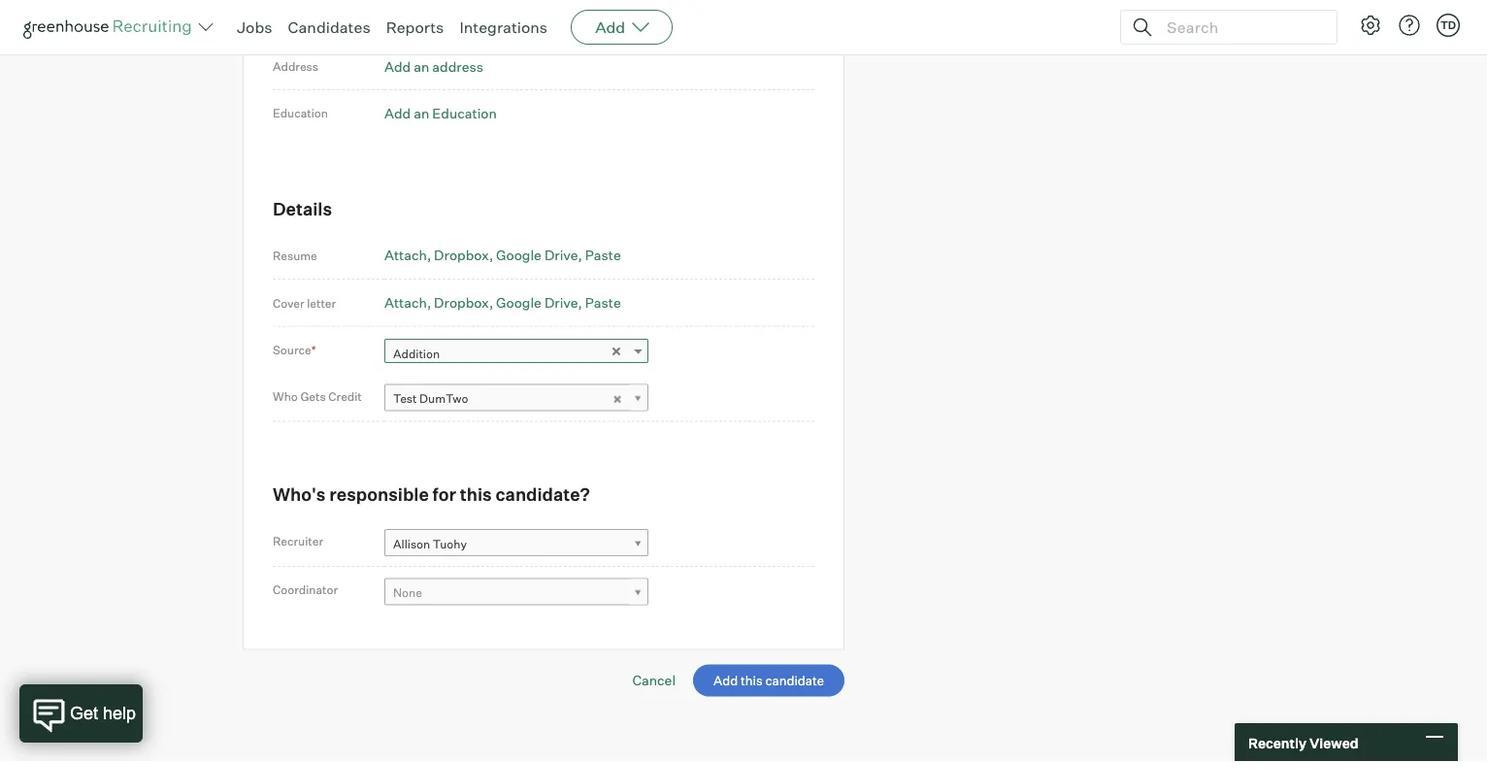 Task type: describe. For each thing, give the bounding box(es) containing it.
td button
[[1437, 14, 1461, 37]]

recruiter
[[273, 535, 323, 549]]

drive for resume
[[545, 247, 578, 264]]

*
[[312, 343, 316, 358]]

attach dropbox google drive paste for cover letter
[[385, 294, 621, 311]]

add a website
[[385, 12, 474, 29]]

test dumtwo link
[[385, 384, 649, 413]]

this
[[460, 484, 492, 506]]

recently viewed
[[1249, 735, 1359, 751]]

cover letter
[[273, 296, 336, 311]]

candidates
[[288, 17, 371, 37]]

paste for cover letter
[[585, 294, 621, 311]]

drive for cover letter
[[545, 294, 578, 311]]

credit
[[329, 390, 362, 404]]

jobs link
[[237, 17, 272, 37]]

google drive link for cover letter
[[496, 294, 583, 311]]

cover
[[273, 296, 305, 311]]

google for resume
[[496, 247, 542, 264]]

add for add an education
[[385, 105, 411, 122]]

test
[[393, 392, 417, 406]]

none
[[393, 586, 422, 601]]

dropbox link for cover letter
[[434, 294, 494, 311]]

0 horizontal spatial education
[[273, 106, 328, 121]]

source
[[273, 343, 312, 358]]

reports link
[[386, 17, 444, 37]]

attach for resume
[[385, 247, 427, 264]]

addition link
[[385, 340, 649, 368]]

for
[[433, 484, 457, 506]]

google drive link for resume
[[496, 247, 583, 264]]

source *
[[273, 343, 316, 358]]

allison tuohy link
[[385, 530, 649, 558]]

configure image
[[1360, 14, 1383, 37]]

add for add
[[596, 17, 626, 37]]

viewed
[[1310, 735, 1359, 751]]

google for cover letter
[[496, 294, 542, 311]]

website
[[424, 12, 474, 29]]

Search text field
[[1163, 13, 1320, 41]]

an for address
[[414, 58, 430, 75]]

resume
[[273, 249, 317, 264]]

allison tuohy
[[393, 537, 467, 552]]

allison
[[393, 537, 431, 552]]

paste link for cover letter
[[585, 294, 621, 311]]

td button
[[1434, 10, 1465, 41]]

address
[[433, 58, 484, 75]]



Task type: vqa. For each thing, say whether or not it's contained in the screenshot.
Source *
yes



Task type: locate. For each thing, give the bounding box(es) containing it.
1 horizontal spatial education
[[433, 105, 497, 122]]

test dumtwo
[[393, 392, 469, 406]]

0 vertical spatial attach link
[[385, 247, 431, 264]]

0 vertical spatial google drive link
[[496, 247, 583, 264]]

responsible
[[330, 484, 429, 506]]

add an address link
[[385, 58, 484, 75]]

an down add an address link
[[414, 105, 430, 122]]

1 vertical spatial dropbox
[[434, 294, 489, 311]]

greenhouse recruiting image
[[23, 16, 198, 39]]

attach dropbox google drive paste for resume
[[385, 247, 621, 264]]

2 drive from the top
[[545, 294, 578, 311]]

google drive link
[[496, 247, 583, 264], [496, 294, 583, 311]]

1 vertical spatial drive
[[545, 294, 578, 311]]

integrations
[[460, 17, 548, 37]]

address
[[273, 60, 319, 74]]

None file field
[[23, 735, 269, 756], [0, 759, 245, 762], [23, 735, 269, 756], [0, 759, 245, 762]]

websites
[[273, 13, 323, 28]]

who's responsible for this candidate?
[[273, 484, 590, 506]]

attach
[[385, 247, 427, 264], [385, 294, 427, 311]]

1 paste link from the top
[[585, 247, 621, 264]]

an
[[414, 58, 430, 75], [414, 105, 430, 122]]

0 vertical spatial dropbox link
[[434, 247, 494, 264]]

an left address
[[414, 58, 430, 75]]

who gets credit
[[273, 390, 362, 404]]

reports
[[386, 17, 444, 37]]

attach link
[[385, 247, 431, 264], [385, 294, 431, 311]]

candidates link
[[288, 17, 371, 37]]

2 an from the top
[[414, 105, 430, 122]]

2 attach link from the top
[[385, 294, 431, 311]]

dropbox link for resume
[[434, 247, 494, 264]]

add an address
[[385, 58, 484, 75]]

add
[[385, 12, 411, 29], [596, 17, 626, 37], [385, 58, 411, 75], [385, 105, 411, 122]]

1 an from the top
[[414, 58, 430, 75]]

dropbox for cover letter
[[434, 294, 489, 311]]

tuohy
[[433, 537, 467, 552]]

2 paste from the top
[[585, 294, 621, 311]]

add for add a website
[[385, 12, 411, 29]]

1 dropbox link from the top
[[434, 247, 494, 264]]

coordinator
[[273, 583, 338, 598]]

1 attach link from the top
[[385, 247, 431, 264]]

dropbox
[[434, 247, 489, 264], [434, 294, 489, 311]]

candidate?
[[496, 484, 590, 506]]

td
[[1441, 18, 1457, 32]]

attach for cover letter
[[385, 294, 427, 311]]

paste for resume
[[585, 247, 621, 264]]

add for add an address
[[385, 58, 411, 75]]

a
[[414, 12, 421, 29]]

0 vertical spatial google
[[496, 247, 542, 264]]

1 vertical spatial paste
[[585, 294, 621, 311]]

who
[[273, 390, 298, 404]]

details
[[273, 198, 332, 220]]

1 vertical spatial paste link
[[585, 294, 621, 311]]

0 vertical spatial drive
[[545, 247, 578, 264]]

0 vertical spatial an
[[414, 58, 430, 75]]

gets
[[301, 390, 326, 404]]

integrations link
[[460, 17, 548, 37]]

1 google from the top
[[496, 247, 542, 264]]

add inside popup button
[[596, 17, 626, 37]]

1 attach dropbox google drive paste from the top
[[385, 247, 621, 264]]

0 vertical spatial dropbox
[[434, 247, 489, 264]]

google
[[496, 247, 542, 264], [496, 294, 542, 311]]

1 vertical spatial dropbox link
[[434, 294, 494, 311]]

cancel
[[633, 672, 676, 689]]

attach link for resume
[[385, 247, 431, 264]]

0 vertical spatial attach dropbox google drive paste
[[385, 247, 621, 264]]

drive
[[545, 247, 578, 264], [545, 294, 578, 311]]

2 google from the top
[[496, 294, 542, 311]]

none link
[[385, 579, 649, 607]]

2 attach from the top
[[385, 294, 427, 311]]

1 attach from the top
[[385, 247, 427, 264]]

dropbox link
[[434, 247, 494, 264], [434, 294, 494, 311]]

1 dropbox from the top
[[434, 247, 489, 264]]

0 vertical spatial paste link
[[585, 247, 621, 264]]

1 vertical spatial google drive link
[[496, 294, 583, 311]]

add button
[[571, 10, 673, 45]]

education
[[433, 105, 497, 122], [273, 106, 328, 121]]

add an education
[[385, 105, 497, 122]]

add an education link
[[385, 105, 497, 122]]

add a website link
[[385, 12, 474, 29]]

cancel link
[[633, 672, 676, 689]]

1 google drive link from the top
[[496, 247, 583, 264]]

1 vertical spatial attach link
[[385, 294, 431, 311]]

1 vertical spatial an
[[414, 105, 430, 122]]

1 drive from the top
[[545, 247, 578, 264]]

dumtwo
[[420, 392, 469, 406]]

2 dropbox link from the top
[[434, 294, 494, 311]]

letter
[[307, 296, 336, 311]]

0 vertical spatial paste
[[585, 247, 621, 264]]

an for education
[[414, 105, 430, 122]]

recently
[[1249, 735, 1307, 751]]

jobs
[[237, 17, 272, 37]]

0 vertical spatial attach
[[385, 247, 427, 264]]

1 vertical spatial google
[[496, 294, 542, 311]]

addition
[[393, 347, 440, 361]]

1 paste from the top
[[585, 247, 621, 264]]

1 vertical spatial attach dropbox google drive paste
[[385, 294, 621, 311]]

attach dropbox google drive paste
[[385, 247, 621, 264], [385, 294, 621, 311]]

2 paste link from the top
[[585, 294, 621, 311]]

who's
[[273, 484, 326, 506]]

None submit
[[693, 665, 845, 697]]

1 vertical spatial attach
[[385, 294, 427, 311]]

attach link for cover letter
[[385, 294, 431, 311]]

dropbox for resume
[[434, 247, 489, 264]]

paste
[[585, 247, 621, 264], [585, 294, 621, 311]]

2 dropbox from the top
[[434, 294, 489, 311]]

paste link for resume
[[585, 247, 621, 264]]

2 google drive link from the top
[[496, 294, 583, 311]]

paste link
[[585, 247, 621, 264], [585, 294, 621, 311]]

2 attach dropbox google drive paste from the top
[[385, 294, 621, 311]]



